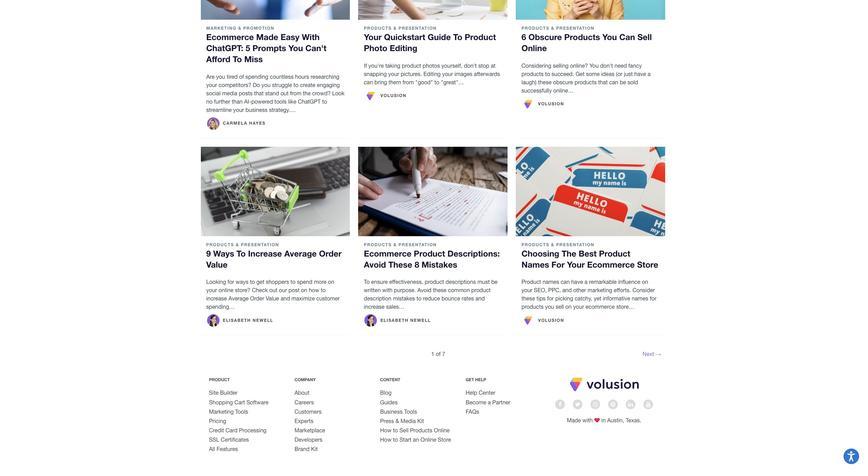 Task type: describe. For each thing, give the bounding box(es) containing it.
value inside products & presentation 9 ways to increase average order value
[[206, 260, 228, 270]]

mistakes
[[422, 260, 458, 270]]

products down 6 obscure products you can sell online image
[[565, 32, 601, 42]]

editing inside if you're taking product photos yourself, don't stop at snapping your pictures. editing your images afterwards can bring them from "good" to "great"…
[[424, 71, 441, 77]]

newell for value
[[253, 318, 273, 323]]

follow volusion on instagram image
[[593, 402, 598, 408]]

products & presentation 6 obscure products you can sell online
[[522, 26, 652, 53]]

2 vertical spatial online
[[421, 437, 437, 444]]

can inside if you're taking product photos yourself, don't stop at snapping your pictures. editing your images afterwards can bring them from "good" to "great"…
[[364, 79, 373, 85]]

out inside are you tired of spending countless hours researching your competitors? do you struggle to create engaging social media posts that stand out from the crowd? look no further than ai-powered tools like chatgpt to streamline your business strategy.…
[[281, 90, 289, 96]]

& for the
[[552, 243, 555, 248]]

content
[[380, 378, 401, 383]]

volusion link for your
[[522, 314, 565, 328]]

9
[[206, 249, 211, 259]]

easy
[[281, 32, 300, 42]]

developers link
[[295, 437, 323, 444]]

0 vertical spatial help
[[476, 378, 487, 383]]

prompts
[[253, 43, 286, 53]]

store inside products & presentation choosing the best product names for your ecommerce store
[[638, 260, 659, 270]]

ecommerce software by volusion image
[[569, 378, 640, 393]]

features
[[217, 447, 238, 453]]

store?
[[235, 288, 251, 294]]

product inside products & presentation choosing the best product names for your ecommerce store
[[599, 249, 631, 259]]

about
[[295, 390, 310, 397]]

volusion link for online
[[522, 97, 565, 111]]

a inside product names can have a remarkable influence on your seo, ppc, and other marketing efforts. consider these tips for picking catchy, yet informative names for products you sell on your ecommerce store…
[[585, 279, 588, 286]]

effectiveness,
[[390, 279, 424, 286]]

0 horizontal spatial names
[[543, 279, 560, 286]]

bring
[[375, 79, 387, 85]]

your down the 'yourself,'
[[442, 71, 453, 77]]

online
[[219, 288, 234, 294]]

online…
[[554, 87, 574, 94]]

maximize
[[292, 296, 315, 302]]

no
[[206, 99, 213, 105]]

them
[[389, 79, 401, 85]]

product names can have a remarkable influence on your seo, ppc, and other marketing efforts. consider these tips for picking catchy, yet informative names for products you sell on your ecommerce store…
[[522, 279, 657, 310]]

to down 'press & media kit' 'link'
[[393, 428, 398, 434]]

site
[[209, 390, 219, 397]]

stand
[[265, 90, 279, 96]]

products & presentation 9 ways to increase average order value
[[206, 243, 342, 270]]

1
[[432, 352, 435, 358]]

can inside product names can have a remarkable influence on your seo, ppc, and other marketing efforts. consider these tips for picking catchy, yet informative names for products you sell on your ecommerce store…
[[561, 279, 570, 286]]

elisabeth newell for mistakes
[[381, 318, 431, 323]]

choosing
[[522, 249, 560, 259]]

consider
[[633, 288, 655, 294]]

volusion link for editing
[[364, 89, 407, 103]]

products for 6 obscure products you can sell online
[[522, 26, 550, 31]]

newell for mistakes
[[411, 318, 431, 323]]

competitors?
[[219, 82, 252, 88]]

spend
[[297, 279, 313, 286]]

spending…
[[206, 304, 235, 310]]

these inside considering selling online? you don't need fancy products to succeed. get some ideas (or just have a laugh) these obscure products that can be sold successfully online…
[[538, 79, 552, 85]]

succeed.
[[552, 71, 575, 77]]

builder
[[220, 390, 238, 397]]

an
[[413, 437, 419, 444]]

the inside are you tired of spending countless hours researching your competitors? do you struggle to create engaging social media posts that stand out from the crowd? look no further than ai-powered tools like chatgpt to streamline your business strategy.…
[[303, 90, 311, 96]]

& for product
[[394, 243, 397, 248]]

elisabeth newell for value
[[223, 318, 273, 323]]

site builder link
[[209, 390, 238, 397]]

→
[[656, 352, 662, 358]]

(or
[[616, 71, 623, 77]]

create
[[300, 82, 316, 88]]

presentation for product
[[399, 243, 437, 248]]

your down taking
[[389, 71, 399, 77]]

product up site builder 'link'
[[209, 378, 230, 383]]

your quickstart guide to product photo editing image
[[359, 0, 508, 20]]

to inside considering selling online? you don't need fancy products to succeed. get some ideas (or just have a laugh) these obscure products that can be sold successfully online…
[[546, 71, 550, 77]]

"good"
[[416, 79, 433, 85]]

efforts.
[[614, 288, 631, 294]]

media
[[401, 419, 416, 425]]

processing
[[239, 428, 267, 434]]

experts
[[295, 419, 314, 425]]

rates
[[462, 296, 474, 302]]

store inside blog guides business tools press & media kit how to sell products online how to start an online store
[[438, 437, 451, 444]]

guides
[[380, 400, 398, 406]]

1 horizontal spatial you
[[262, 82, 271, 88]]

chatgpt:
[[206, 43, 243, 53]]

and inside "to ensure effectiveness, product descriptions must be written with purpose. avoid these common product description mistakes to reduce bounce rates and increase sales…"
[[476, 296, 485, 302]]

products & presentation ecommerce product descriptions: avoid these 8 mistakes
[[364, 243, 500, 270]]

7
[[443, 352, 446, 358]]

are you tired of spending countless hours researching your competitors? do you struggle to create engaging social media posts that stand out from the crowd? look no further than ai-powered tools like chatgpt to streamline your business strategy.…
[[206, 74, 345, 113]]

obscure
[[553, 79, 573, 85]]

be inside "to ensure effectiveness, product descriptions must be written with purpose. avoid these common product description mistakes to reduce bounce rates and increase sales…"
[[492, 279, 498, 286]]

order inside looking for ways to get shoppers to spend more on your online store? check out our post on how to increase average order value and maximize customer spending…
[[250, 296, 264, 302]]

presentation for obscure
[[557, 26, 595, 31]]

reduce
[[423, 296, 440, 302]]

1 vertical spatial names
[[632, 296, 649, 302]]

to down crowd?
[[322, 99, 327, 105]]

and inside looking for ways to get shoppers to spend more on your online store? check out our post on how to increase average order value and maximize customer spending…
[[281, 296, 290, 302]]

for down ppc,
[[548, 296, 554, 302]]

sales…
[[386, 304, 405, 310]]

from inside if you're taking product photos yourself, don't stop at snapping your pictures. editing your images afterwards can bring them from "good" to "great"…
[[403, 79, 414, 85]]

how
[[309, 288, 319, 294]]

with inside marketing & promotion ecommerce made easy with chatgpt: 5 prompts you can't afford to miss
[[302, 32, 320, 42]]

promotion
[[243, 26, 275, 31]]

these inside "to ensure effectiveness, product descriptions must be written with purpose. avoid these common product description mistakes to reduce bounce rates and increase sales…"
[[433, 288, 447, 294]]

presentation for ways
[[241, 243, 279, 248]]

to inside products & presentation 9 ways to increase average order value
[[237, 249, 246, 259]]

social
[[206, 90, 221, 96]]

your down the are
[[206, 82, 217, 88]]

of inside are you tired of spending countless hours researching your competitors? do you struggle to create engaging social media posts that stand out from the crowd? look no further than ai-powered tools like chatgpt to streamline your business strategy.…
[[239, 74, 244, 80]]

your inside looking for ways to get shoppers to spend more on your online store? check out our post on how to increase average order value and maximize customer spending…
[[206, 288, 217, 294]]

"great"…
[[441, 79, 464, 85]]

like
[[288, 99, 297, 105]]

guide
[[428, 32, 451, 42]]

increase inside looking for ways to get shoppers to spend more on your online store? check out our post on how to increase average order value and maximize customer spending…
[[206, 296, 227, 302]]

out inside looking for ways to get shoppers to spend more on your online store? check out our post on how to increase average order value and maximize customer spending…
[[270, 288, 278, 294]]

can't
[[306, 43, 327, 53]]

open accessibe: accessibility options, statement and help image
[[848, 452, 856, 462]]

careers link
[[295, 400, 314, 406]]

increase inside "to ensure effectiveness, product descriptions must be written with purpose. avoid these common product description mistakes to reduce bounce rates and increase sales…"
[[364, 304, 385, 310]]

other
[[574, 288, 587, 294]]

careers
[[295, 400, 314, 406]]

products for choosing the best product names for your ecommerce store
[[522, 243, 550, 248]]

powered
[[251, 99, 273, 105]]

further
[[214, 99, 230, 105]]

marketing inside site builder shopping cart software marketing tools pricing credit card processing ssl certificates all features
[[209, 409, 234, 415]]

products & presentation your quickstart guide to product photo editing
[[364, 26, 496, 53]]

value inside looking for ways to get shoppers to spend more on your online store? check out our post on how to increase average order value and maximize customer spending…
[[266, 296, 279, 302]]

on right the sell
[[566, 304, 572, 310]]

1 vertical spatial online
[[434, 428, 450, 434]]

volusion for online
[[539, 101, 565, 107]]

get help
[[466, 378, 487, 383]]

that inside are you tired of spending countless hours researching your competitors? do you struggle to create engaging social media posts that stand out from the crowd? look no further than ai-powered tools like chatgpt to streamline your business strategy.…
[[254, 90, 264, 96]]

researching
[[311, 74, 340, 80]]

1 vertical spatial products
[[575, 79, 597, 85]]

press & media kit link
[[380, 419, 424, 425]]

to left get
[[250, 279, 255, 286]]

6 obscure products you can sell online image
[[516, 0, 666, 20]]

credit
[[209, 428, 224, 434]]

can
[[620, 32, 636, 42]]

help inside help center become a partner faqs
[[466, 390, 478, 397]]

obscure
[[529, 32, 562, 42]]

software
[[247, 400, 269, 406]]

shoppers
[[266, 279, 289, 286]]

tools inside blog guides business tools press & media kit how to sell products online how to start an online store
[[404, 409, 417, 415]]

in
[[602, 418, 606, 424]]

ecommerce for chatgpt:
[[206, 32, 254, 42]]

elisabeth for value
[[223, 318, 251, 323]]

informative
[[603, 296, 631, 302]]

editing inside products & presentation your quickstart guide to product photo editing
[[390, 43, 418, 53]]

crowd?
[[312, 90, 331, 96]]

yet
[[594, 296, 602, 302]]

elisabeth for mistakes
[[381, 318, 409, 323]]

pictures.
[[401, 71, 422, 77]]

business
[[246, 107, 268, 113]]

to
[[364, 279, 370, 286]]

store…
[[617, 304, 635, 310]]

your left seo,
[[522, 288, 533, 294]]

ppc,
[[549, 288, 561, 294]]

have inside product names can have a remarkable influence on your seo, ppc, and other marketing efforts. consider these tips for picking catchy, yet informative names for products you sell on your ecommerce store…
[[572, 279, 583, 286]]

online inside products & presentation 6 obscure products you can sell online
[[522, 43, 547, 53]]

1 horizontal spatial made
[[567, 418, 581, 424]]

you inside marketing & promotion ecommerce made easy with chatgpt: 5 prompts you can't afford to miss
[[289, 43, 303, 53]]

2 vertical spatial product
[[472, 288, 491, 294]]

& for made
[[238, 26, 242, 31]]

choosing the best product names for your ecommerce store image
[[516, 147, 666, 237]]

developers
[[295, 437, 323, 444]]

are
[[206, 74, 215, 80]]

the inside products & presentation choosing the best product names for your ecommerce store
[[562, 249, 577, 259]]

to left start
[[393, 437, 398, 444]]

how to sell products online link
[[380, 428, 450, 434]]

miss
[[244, 54, 263, 64]]

post
[[289, 288, 300, 294]]

presentation for the
[[557, 243, 595, 248]]



Task type: locate. For each thing, give the bounding box(es) containing it.
2 vertical spatial you
[[590, 63, 599, 69]]

volusion link down bring
[[364, 89, 407, 103]]

1 how from the top
[[380, 428, 392, 434]]

from inside are you tired of spending countless hours researching your competitors? do you struggle to create engaging social media posts that stand out from the crowd? look no further than ai-powered tools like chatgpt to streamline your business strategy.…
[[290, 90, 302, 96]]

that inside considering selling online? you don't need fancy products to succeed. get some ideas (or just have a laugh) these obscure products that can be sold successfully online…
[[599, 79, 608, 85]]

avoid inside products & presentation ecommerce product descriptions: avoid these 8 mistakes
[[364, 260, 386, 270]]

0 vertical spatial names
[[543, 279, 560, 286]]

0 vertical spatial from
[[403, 79, 414, 85]]

1 horizontal spatial order
[[319, 249, 342, 259]]

1 horizontal spatial with
[[382, 288, 393, 294]]

these left "tips" at right
[[522, 296, 535, 302]]

get inside considering selling online? you don't need fancy products to succeed. get some ideas (or just have a laugh) these obscure products that can be sold successfully online…
[[576, 71, 585, 77]]

products for ecommerce product descriptions: avoid these 8 mistakes
[[364, 243, 392, 248]]

ecommerce inside products & presentation choosing the best product names for your ecommerce store
[[588, 260, 635, 270]]

products up laugh)
[[522, 71, 544, 77]]

be inside considering selling online? you don't need fancy products to succeed. get some ideas (or just have a laugh) these obscure products that can be sold successfully online…
[[620, 79, 627, 85]]

for
[[552, 260, 565, 270], [228, 279, 234, 286], [548, 296, 554, 302], [650, 296, 657, 302]]

for inside products & presentation choosing the best product names for your ecommerce store
[[552, 260, 565, 270]]

you up some
[[590, 63, 599, 69]]

chatgpt
[[298, 99, 321, 105]]

stop
[[479, 63, 490, 69]]

1 vertical spatial your
[[567, 260, 585, 270]]

1 horizontal spatial average
[[285, 249, 317, 259]]

0 vertical spatial you
[[216, 74, 225, 80]]

with inside "to ensure effectiveness, product descriptions must be written with purpose. avoid these common product description mistakes to reduce bounce rates and increase sales…"
[[382, 288, 393, 294]]

than
[[232, 99, 243, 105]]

made up prompts
[[256, 32, 278, 42]]

follow volusion on youtube image
[[646, 402, 651, 408]]

marketing down shopping
[[209, 409, 234, 415]]

elisabeth newell link down spending… at bottom
[[206, 314, 273, 328]]

your inside products & presentation your quickstart guide to product photo editing
[[364, 32, 382, 42]]

0 horizontal spatial value
[[206, 260, 228, 270]]

store up 'influence'
[[638, 260, 659, 270]]

0 horizontal spatial store
[[438, 437, 451, 444]]

products down some
[[575, 79, 597, 85]]

elisabeth newell link down sales…
[[364, 314, 431, 328]]

experts link
[[295, 419, 314, 425]]

kit for brand
[[311, 447, 318, 453]]

to right "guide"
[[453, 32, 463, 42]]

0 horizontal spatial that
[[254, 90, 264, 96]]

on down spend
[[301, 288, 307, 294]]

get up help center link
[[466, 378, 474, 383]]

1 horizontal spatial get
[[576, 71, 585, 77]]

to left "miss"
[[233, 54, 242, 64]]

0 horizontal spatial a
[[488, 400, 491, 406]]

follow volusion on linkedin image
[[629, 402, 633, 408]]

you right the are
[[216, 74, 225, 80]]

1 vertical spatial avoid
[[418, 288, 432, 294]]

0 vertical spatial avoid
[[364, 260, 386, 270]]

do
[[253, 82, 260, 88]]

marketing & promotion ecommerce made easy with chatgpt: 5 prompts you can't afford to miss
[[206, 26, 327, 64]]

& inside products & presentation your quickstart guide to product photo editing
[[394, 26, 397, 31]]

can down snapping
[[364, 79, 373, 85]]

taking
[[386, 63, 401, 69]]

product inside if you're taking product photos yourself, don't stop at snapping your pictures. editing your images afterwards can bring them from "good" to "great"…
[[402, 63, 421, 69]]

products for 9 ways to increase average order value
[[206, 243, 234, 248]]

presentation down 6 obscure products you can sell online image
[[557, 26, 595, 31]]

1 horizontal spatial elisabeth
[[381, 318, 409, 323]]

0 horizontal spatial ecommerce
[[206, 32, 254, 42]]

you inside product names can have a remarkable influence on your seo, ppc, and other marketing efforts. consider these tips for picking catchy, yet informative names for products you sell on your ecommerce store…
[[546, 304, 555, 310]]

and right rates
[[476, 296, 485, 302]]

kit up 'how to sell products online' link
[[418, 419, 424, 425]]

presentation inside products & presentation ecommerce product descriptions: avoid these 8 mistakes
[[399, 243, 437, 248]]

9 ways to increase average order value image
[[201, 147, 350, 237]]

credit card processing link
[[209, 428, 267, 434]]

& for ways
[[236, 243, 239, 248]]

ecommerce for these
[[364, 249, 412, 259]]

1 vertical spatial out
[[270, 288, 278, 294]]

with
[[302, 32, 320, 42], [382, 288, 393, 294], [583, 418, 593, 424]]

you
[[603, 32, 617, 42], [289, 43, 303, 53], [590, 63, 599, 69]]

a up other
[[585, 279, 588, 286]]

1 vertical spatial product
[[425, 279, 444, 286]]

these
[[389, 260, 413, 270]]

a inside help center become a partner faqs
[[488, 400, 491, 406]]

guides link
[[380, 400, 398, 406]]

posts
[[239, 90, 253, 96]]

from down pictures. on the top of the page
[[403, 79, 414, 85]]

value down ways
[[206, 260, 228, 270]]

brand kit link
[[295, 447, 318, 453]]

0 horizontal spatial made
[[256, 32, 278, 42]]

pagination navigation
[[199, 347, 667, 362]]

2 how from the top
[[380, 437, 392, 444]]

don't inside considering selling online? you don't need fancy products to succeed. get some ideas (or just have a laugh) these obscure products that can be sold successfully online…
[[601, 63, 613, 69]]

ecommerce
[[586, 304, 615, 310]]

1 horizontal spatial increase
[[364, 304, 385, 310]]

to left the "reduce"
[[417, 296, 422, 302]]

more
[[314, 279, 327, 286]]

online?
[[571, 63, 588, 69]]

product
[[402, 63, 421, 69], [425, 279, 444, 286], [472, 288, 491, 294]]

1 elisabeth newell from the left
[[223, 318, 273, 323]]

0 horizontal spatial these
[[433, 288, 447, 294]]

these inside product names can have a remarkable influence on your seo, ppc, and other marketing efforts. consider these tips for picking catchy, yet informative names for products you sell on your ecommerce store…
[[522, 296, 535, 302]]

products inside products & presentation ecommerce product descriptions: avoid these 8 mistakes
[[364, 243, 392, 248]]

look
[[332, 90, 345, 96]]

average up spend
[[285, 249, 317, 259]]

volusion down the sell
[[539, 318, 565, 323]]

store
[[638, 260, 659, 270], [438, 437, 451, 444]]

about careers customers experts marketplace developers brand kit
[[295, 390, 325, 453]]

products up photo
[[364, 26, 392, 31]]

streamline
[[206, 107, 232, 113]]

tools up media
[[404, 409, 417, 415]]

1 horizontal spatial store
[[638, 260, 659, 270]]

shopping cart software link
[[209, 400, 269, 406]]

for down choosing
[[552, 260, 565, 270]]

2 vertical spatial ecommerce
[[588, 260, 635, 270]]

customer
[[317, 296, 340, 302]]

of right tired at left top
[[239, 74, 244, 80]]

products down "tips" at right
[[522, 304, 544, 310]]

have up other
[[572, 279, 583, 286]]

0 horizontal spatial don't
[[464, 63, 477, 69]]

be down (or
[[620, 79, 627, 85]]

the left best
[[562, 249, 577, 259]]

these
[[538, 79, 552, 85], [433, 288, 447, 294], [522, 296, 535, 302]]

product for editing
[[402, 63, 421, 69]]

volusion link down successfully
[[522, 97, 565, 111]]

2 elisabeth from the left
[[381, 318, 409, 323]]

2 newell from the left
[[411, 318, 431, 323]]

1 horizontal spatial don't
[[601, 63, 613, 69]]

1 vertical spatial store
[[438, 437, 451, 444]]

help up become
[[466, 390, 478, 397]]

0 horizontal spatial your
[[364, 32, 382, 42]]

fancy
[[629, 63, 642, 69]]

tips
[[537, 296, 546, 302]]

you inside considering selling online? you don't need fancy products to succeed. get some ideas (or just have a laugh) these obscure products that can be sold successfully online…
[[590, 63, 599, 69]]

these up successfully
[[538, 79, 552, 85]]

0 vertical spatial the
[[303, 90, 311, 96]]

picking
[[556, 296, 574, 302]]

product up mistakes
[[414, 249, 445, 259]]

out down shoppers
[[270, 288, 278, 294]]

descriptions
[[446, 279, 476, 286]]

0 vertical spatial your
[[364, 32, 382, 42]]

elisabeth newell down store?
[[223, 318, 273, 323]]

volusion link down the sell
[[522, 314, 565, 328]]

elisabeth newell link for value
[[206, 314, 273, 328]]

1 vertical spatial made
[[567, 418, 581, 424]]

volusion down online…
[[539, 101, 565, 107]]

tools
[[235, 409, 248, 415], [404, 409, 417, 415]]

marketplace
[[295, 428, 325, 434]]

presentation inside products & presentation 6 obscure products you can sell online
[[557, 26, 595, 31]]

some
[[587, 71, 600, 77]]

to down hours
[[294, 82, 299, 88]]

2 vertical spatial volusion
[[539, 318, 565, 323]]

2 don't from the left
[[601, 63, 613, 69]]

products up the an
[[410, 428, 433, 434]]

0 horizontal spatial avoid
[[364, 260, 386, 270]]

your down catchy,
[[574, 304, 584, 310]]

from up like
[[290, 90, 302, 96]]

0 vertical spatial have
[[635, 71, 647, 77]]

presentation up 8
[[399, 243, 437, 248]]

have inside considering selling online? you don't need fancy products to succeed. get some ideas (or just have a laugh) these obscure products that can be sold successfully online…
[[635, 71, 647, 77]]

you inside products & presentation 6 obscure products you can sell online
[[603, 32, 617, 42]]

texas.
[[626, 418, 642, 424]]

a right just
[[648, 71, 651, 77]]

to inside "to ensure effectiveness, product descriptions must be written with purpose. avoid these common product description mistakes to reduce bounce rates and increase sales…"
[[417, 296, 422, 302]]

cart
[[235, 400, 245, 406]]

your down best
[[567, 260, 585, 270]]

blog
[[380, 390, 392, 397]]

0 horizontal spatial editing
[[390, 43, 418, 53]]

out down struggle
[[281, 90, 289, 96]]

avoid inside "to ensure effectiveness, product descriptions must be written with purpose. avoid these common product description mistakes to reduce bounce rates and increase sales…"
[[418, 288, 432, 294]]

marketing inside marketing & promotion ecommerce made easy with chatgpt: 5 prompts you can't afford to miss
[[206, 26, 237, 31]]

to up post
[[291, 279, 296, 286]]

1 horizontal spatial these
[[522, 296, 535, 302]]

product up the "reduce"
[[425, 279, 444, 286]]

your down than
[[233, 107, 244, 113]]

presentation for quickstart
[[399, 26, 437, 31]]

1 vertical spatial editing
[[424, 71, 441, 77]]

business tools link
[[380, 409, 417, 415]]

faqs link
[[466, 409, 479, 415]]

all
[[209, 447, 215, 453]]

1 horizontal spatial product
[[425, 279, 444, 286]]

your
[[364, 32, 382, 42], [567, 260, 585, 270]]

0 horizontal spatial you
[[216, 74, 225, 80]]

made inside marketing & promotion ecommerce made easy with chatgpt: 5 prompts you can't afford to miss
[[256, 32, 278, 42]]

follow volusion on twitter image
[[576, 402, 581, 408]]

need
[[615, 63, 627, 69]]

ecommerce up chatgpt:
[[206, 32, 254, 42]]

products up ways
[[206, 243, 234, 248]]

1 vertical spatial be
[[492, 279, 498, 286]]

1 vertical spatial how
[[380, 437, 392, 444]]

products up "obscure"
[[522, 26, 550, 31]]

newell down looking for ways to get shoppers to spend more on your online store? check out our post on how to increase average order value and maximize customer spending…
[[253, 318, 273, 323]]

sold
[[628, 79, 639, 85]]

1 horizontal spatial value
[[266, 296, 279, 302]]

store right the an
[[438, 437, 451, 444]]

1 horizontal spatial have
[[635, 71, 647, 77]]

2 vertical spatial these
[[522, 296, 535, 302]]

order up more
[[319, 249, 342, 259]]

1 don't from the left
[[464, 63, 477, 69]]

presentation inside products & presentation choosing the best product names for your ecommerce store
[[557, 243, 595, 248]]

presentation up quickstart
[[399, 26, 437, 31]]

avoid
[[364, 260, 386, 270], [418, 288, 432, 294]]

& inside blog guides business tools press & media kit how to sell products online how to start an online store
[[396, 419, 399, 425]]

increase
[[248, 249, 282, 259]]

your up photo
[[364, 32, 382, 42]]

follow volusion on facebook image
[[559, 402, 562, 408]]

at
[[491, 63, 496, 69]]

heart image
[[595, 418, 600, 424]]

and inside product names can have a remarkable influence on your seo, ppc, and other marketing efforts. consider these tips for picking catchy, yet informative names for products you sell on your ecommerce store…
[[563, 288, 572, 294]]

0 horizontal spatial order
[[250, 296, 264, 302]]

0 vertical spatial product
[[402, 63, 421, 69]]

2 elisabeth newell from the left
[[381, 318, 431, 323]]

of
[[239, 74, 244, 80], [436, 352, 441, 358]]

1 tools from the left
[[235, 409, 248, 415]]

2 vertical spatial a
[[488, 400, 491, 406]]

next →
[[643, 352, 662, 358]]

tools down cart
[[235, 409, 248, 415]]

& inside products & presentation 6 obscure products you can sell online
[[552, 26, 555, 31]]

1 vertical spatial get
[[466, 378, 474, 383]]

1 horizontal spatial editing
[[424, 71, 441, 77]]

presentation inside products & presentation your quickstart guide to product photo editing
[[399, 26, 437, 31]]

2 horizontal spatial a
[[648, 71, 651, 77]]

for down consider
[[650, 296, 657, 302]]

products inside product names can have a remarkable influence on your seo, ppc, and other marketing efforts. consider these tips for picking catchy, yet informative names for products you sell on your ecommerce store…
[[522, 304, 544, 310]]

ecommerce inside marketing & promotion ecommerce made easy with chatgpt: 5 prompts you can't afford to miss
[[206, 32, 254, 42]]

ecommerce product descriptions: avoid these 8 mistakes image
[[359, 147, 508, 237]]

0 vertical spatial with
[[302, 32, 320, 42]]

you right do on the left
[[262, 82, 271, 88]]

1 horizontal spatial out
[[281, 90, 289, 96]]

0 vertical spatial online
[[522, 43, 547, 53]]

0 vertical spatial how
[[380, 428, 392, 434]]

1 vertical spatial the
[[562, 249, 577, 259]]

can inside considering selling online? you don't need fancy products to succeed. get some ideas (or just have a laugh) these obscure products that can be sold successfully online…
[[610, 79, 619, 85]]

company
[[295, 378, 316, 383]]

the down 'create'
[[303, 90, 311, 96]]

media
[[222, 90, 237, 96]]

1 horizontal spatial sell
[[638, 32, 652, 42]]

product up seo,
[[522, 279, 542, 286]]

bounce
[[442, 296, 460, 302]]

catchy,
[[575, 296, 593, 302]]

about link
[[295, 390, 310, 397]]

a down center
[[488, 400, 491, 406]]

kit for media
[[418, 419, 424, 425]]

1 horizontal spatial and
[[476, 296, 485, 302]]

card
[[226, 428, 238, 434]]

sell inside products & presentation 6 obscure products you can sell online
[[638, 32, 652, 42]]

mistakes
[[393, 296, 415, 302]]

editing down quickstart
[[390, 43, 418, 53]]

0 vertical spatial products
[[522, 71, 544, 77]]

& inside products & presentation ecommerce product descriptions: avoid these 8 mistakes
[[394, 243, 397, 248]]

1 vertical spatial volusion
[[539, 101, 565, 107]]

2 horizontal spatial can
[[610, 79, 619, 85]]

to inside if you're taking product photos yourself, don't stop at snapping your pictures. editing your images afterwards can bring them from "good" to "great"…
[[435, 79, 440, 85]]

products inside products & presentation your quickstart guide to product photo editing
[[364, 26, 392, 31]]

get
[[257, 279, 265, 286]]

1 vertical spatial have
[[572, 279, 583, 286]]

purpose.
[[394, 288, 416, 294]]

0 vertical spatial order
[[319, 249, 342, 259]]

names
[[522, 260, 550, 270]]

to down more
[[321, 288, 326, 294]]

order down check
[[250, 296, 264, 302]]

check
[[252, 288, 268, 294]]

0 vertical spatial editing
[[390, 43, 418, 53]]

to inside products & presentation your quickstart guide to product photo editing
[[453, 32, 463, 42]]

sell inside blog guides business tools press & media kit how to sell products online how to start an online store
[[400, 428, 409, 434]]

quickstart
[[384, 32, 426, 42]]

on up consider
[[642, 279, 649, 286]]

1 horizontal spatial be
[[620, 79, 627, 85]]

& for obscure
[[552, 26, 555, 31]]

presentation
[[399, 26, 437, 31], [557, 26, 595, 31], [241, 243, 279, 248], [399, 243, 437, 248], [557, 243, 595, 248]]

1 vertical spatial sell
[[400, 428, 409, 434]]

order
[[319, 249, 342, 259], [250, 296, 264, 302]]

ecommerce inside products & presentation ecommerce product descriptions: avoid these 8 mistakes
[[364, 249, 412, 259]]

ideas
[[602, 71, 615, 77]]

avoid up ensure
[[364, 260, 386, 270]]

newell down the "reduce"
[[411, 318, 431, 323]]

product up stop
[[465, 32, 496, 42]]

elisabeth newell link for mistakes
[[364, 314, 431, 328]]

2 tools from the left
[[404, 409, 417, 415]]

1 vertical spatial with
[[382, 288, 393, 294]]

sell up start
[[400, 428, 409, 434]]

& for quickstart
[[394, 26, 397, 31]]

0 vertical spatial you
[[603, 32, 617, 42]]

your inside products & presentation choosing the best product names for your ecommerce store
[[567, 260, 585, 270]]

1 horizontal spatial your
[[567, 260, 585, 270]]

product inside products & presentation your quickstart guide to product photo editing
[[465, 32, 496, 42]]

1 vertical spatial you
[[289, 43, 303, 53]]

ecommerce made easy with chatgpt: 5 prompts you can't afford to miss image
[[201, 0, 350, 20]]

volusion for editing
[[381, 93, 407, 98]]

2 horizontal spatial ecommerce
[[588, 260, 635, 270]]

products inside products & presentation 9 ways to increase average order value
[[206, 243, 234, 248]]

on right more
[[328, 279, 335, 286]]

laugh)
[[522, 79, 537, 85]]

0 vertical spatial made
[[256, 32, 278, 42]]

tools inside site builder shopping cart software marketing tools pricing credit card processing ssl certificates all features
[[235, 409, 248, 415]]

can down (or
[[610, 79, 619, 85]]

products up choosing
[[522, 243, 550, 248]]

1 vertical spatial a
[[585, 279, 588, 286]]

0 horizontal spatial elisabeth
[[223, 318, 251, 323]]

names down consider
[[632, 296, 649, 302]]

avoid up the "reduce"
[[418, 288, 432, 294]]

1 horizontal spatial can
[[561, 279, 570, 286]]

increase up spending… at bottom
[[206, 296, 227, 302]]

order inside products & presentation 9 ways to increase average order value
[[319, 249, 342, 259]]

descriptions:
[[448, 249, 500, 259]]

1 horizontal spatial from
[[403, 79, 414, 85]]

don't
[[464, 63, 477, 69], [601, 63, 613, 69]]

2 elisabeth newell link from the left
[[364, 314, 431, 328]]

& inside products & presentation choosing the best product names for your ecommerce store
[[552, 243, 555, 248]]

1 of 7
[[432, 352, 446, 358]]

1 horizontal spatial kit
[[418, 419, 424, 425]]

1 horizontal spatial tools
[[404, 409, 417, 415]]

average down store?
[[229, 296, 249, 302]]

0 horizontal spatial kit
[[311, 447, 318, 453]]

0 horizontal spatial get
[[466, 378, 474, 383]]

a inside considering selling online? you don't need fancy products to succeed. get some ideas (or just have a laugh) these obscure products that can be sold successfully online…
[[648, 71, 651, 77]]

to down considering
[[546, 71, 550, 77]]

kit inside blog guides business tools press & media kit how to sell products online how to start an online store
[[418, 419, 424, 425]]

average inside products & presentation 9 ways to increase average order value
[[285, 249, 317, 259]]

of inside pagination navigation
[[436, 352, 441, 358]]

elisabeth down spending… at bottom
[[223, 318, 251, 323]]

products for your quickstart guide to product photo editing
[[364, 26, 392, 31]]

presentation inside products & presentation 9 ways to increase average order value
[[241, 243, 279, 248]]

1 elisabeth newell link from the left
[[206, 314, 273, 328]]

with up can't
[[302, 32, 320, 42]]

you down "easy" at top
[[289, 43, 303, 53]]

with down ensure
[[382, 288, 393, 294]]

written
[[364, 288, 381, 294]]

0 horizontal spatial from
[[290, 90, 302, 96]]

successfully
[[522, 87, 552, 94]]

to inside marketing & promotion ecommerce made easy with chatgpt: 5 prompts you can't afford to miss
[[233, 54, 242, 64]]

1 newell from the left
[[253, 318, 273, 323]]

2 vertical spatial products
[[522, 304, 544, 310]]

countless
[[270, 74, 294, 80]]

2 vertical spatial you
[[546, 304, 555, 310]]

names up ppc,
[[543, 279, 560, 286]]

0 horizontal spatial of
[[239, 74, 244, 80]]

1 vertical spatial that
[[254, 90, 264, 96]]

yourself,
[[442, 63, 463, 69]]

0 horizontal spatial elisabeth newell link
[[206, 314, 273, 328]]

kit inside 'about careers customers experts marketplace developers brand kit'
[[311, 447, 318, 453]]

for inside looking for ways to get shoppers to spend more on your online store? check out our post on how to increase average order value and maximize customer spending…
[[228, 279, 234, 286]]

get
[[576, 71, 585, 77], [466, 378, 474, 383]]

ecommerce up remarkable
[[588, 260, 635, 270]]

1 horizontal spatial ecommerce
[[364, 249, 412, 259]]

afford
[[206, 54, 231, 64]]

1 horizontal spatial names
[[632, 296, 649, 302]]

& inside marketing & promotion ecommerce made easy with chatgpt: 5 prompts you can't afford to miss
[[238, 26, 242, 31]]

be right must
[[492, 279, 498, 286]]

struggle
[[272, 82, 292, 88]]

1 horizontal spatial the
[[562, 249, 577, 259]]

product for mistakes
[[425, 279, 444, 286]]

product inside product names can have a remarkable influence on your seo, ppc, and other marketing efforts. consider these tips for picking catchy, yet informative names for products you sell on your ecommerce store…
[[522, 279, 542, 286]]

& inside products & presentation 9 ways to increase average order value
[[236, 243, 239, 248]]

to right ""good"" in the left of the page
[[435, 79, 440, 85]]

product inside products & presentation ecommerce product descriptions: avoid these 8 mistakes
[[414, 249, 445, 259]]

0 vertical spatial that
[[599, 79, 608, 85]]

1 vertical spatial average
[[229, 296, 249, 302]]

1 vertical spatial marketing
[[209, 409, 234, 415]]

products inside products & presentation choosing the best product names for your ecommerce store
[[522, 243, 550, 248]]

snapping
[[364, 71, 387, 77]]

0 vertical spatial ecommerce
[[206, 32, 254, 42]]

don't inside if you're taking product photos yourself, don't stop at snapping your pictures. editing your images afterwards can bring them from "good" to "great"…
[[464, 63, 477, 69]]

to
[[453, 32, 463, 42], [233, 54, 242, 64], [546, 71, 550, 77], [435, 79, 440, 85], [294, 82, 299, 88], [322, 99, 327, 105], [237, 249, 246, 259], [250, 279, 255, 286], [291, 279, 296, 286], [321, 288, 326, 294], [417, 296, 422, 302], [393, 428, 398, 434], [393, 437, 398, 444]]

follow volusion on pinterest image
[[611, 402, 616, 408]]

1 elisabeth from the left
[[223, 318, 251, 323]]

presentation up best
[[557, 243, 595, 248]]

0 horizontal spatial out
[[270, 288, 278, 294]]

your down looking
[[206, 288, 217, 294]]

5
[[246, 43, 250, 53]]

volusion for your
[[539, 318, 565, 323]]

get down the online? on the right of the page
[[576, 71, 585, 77]]

average inside looking for ways to get shoppers to spend more on your online store? check out our post on how to increase average order value and maximize customer spending…
[[229, 296, 249, 302]]

become
[[466, 400, 487, 406]]

1 vertical spatial you
[[262, 82, 271, 88]]

0 horizontal spatial sell
[[400, 428, 409, 434]]

editing
[[390, 43, 418, 53], [424, 71, 441, 77]]

to right ways
[[237, 249, 246, 259]]

products inside blog guides business tools press & media kit how to sell products online how to start an online store
[[410, 428, 433, 434]]

engaging
[[317, 82, 340, 88]]

2 vertical spatial with
[[583, 418, 593, 424]]

products up these at the bottom of the page
[[364, 243, 392, 248]]



Task type: vqa. For each thing, say whether or not it's contained in the screenshot.
the right greater
no



